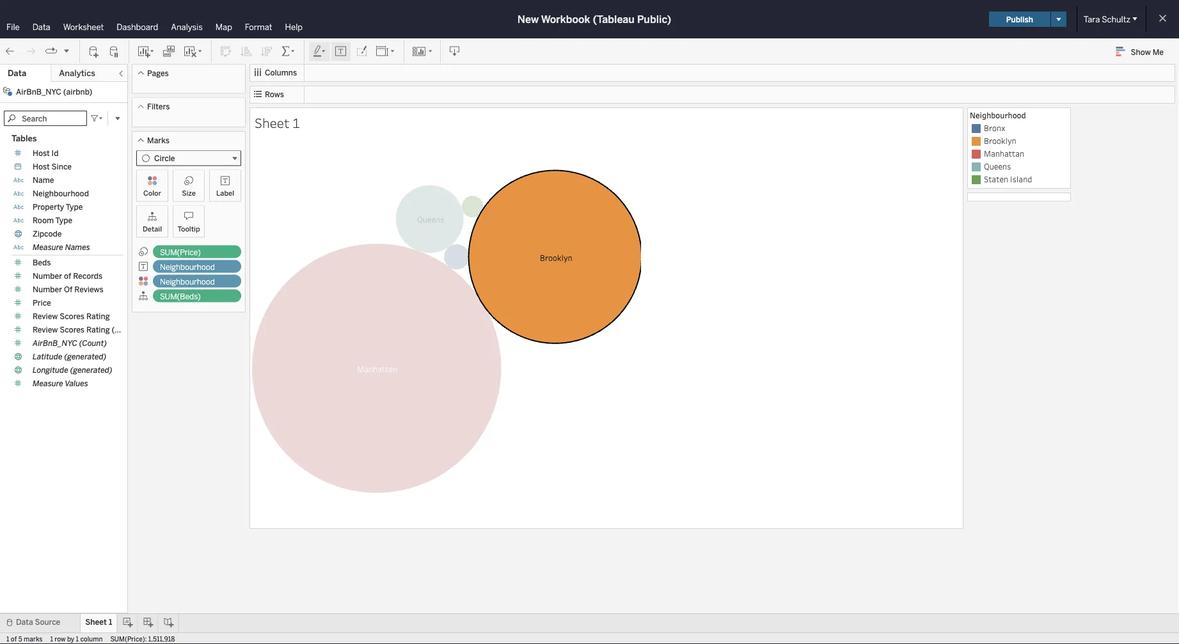 Task type: locate. For each thing, give the bounding box(es) containing it.
measure down longitude
[[33, 379, 63, 388]]

latitude (generated)
[[33, 352, 106, 361]]

1 vertical spatial sheet 1
[[85, 618, 112, 627]]

1 rating from the top
[[86, 312, 110, 321]]

sum(price): 1,511,918
[[110, 635, 175, 643]]

dashboard
[[117, 22, 158, 32]]

2 scores from the top
[[60, 325, 84, 335]]

2 host from the top
[[33, 162, 50, 171]]

1 measure from the top
[[33, 243, 63, 252]]

airbnb_nyc (airbnb)
[[16, 87, 92, 96]]

data
[[32, 22, 50, 32], [8, 68, 26, 78], [16, 618, 33, 627]]

0 vertical spatial sheet
[[255, 114, 290, 131]]

data up 1 of 5 marks
[[16, 618, 33, 627]]

by
[[67, 635, 74, 643]]

neighbourhood up property type
[[33, 189, 89, 198]]

neighbourhood
[[970, 110, 1026, 121], [33, 189, 89, 198], [160, 262, 215, 272], [160, 277, 215, 286]]

name
[[33, 176, 54, 185]]

reviews
[[74, 285, 104, 294]]

Search text field
[[4, 111, 87, 126]]

0 vertical spatial scores
[[60, 312, 84, 321]]

duplicate image
[[163, 45, 175, 58]]

0 vertical spatial host
[[33, 149, 50, 158]]

1 horizontal spatial sheet
[[255, 114, 290, 131]]

(generated) down (count)
[[64, 352, 106, 361]]

0 vertical spatial of
[[64, 272, 71, 281]]

1 host from the top
[[33, 149, 50, 158]]

2 measure from the top
[[33, 379, 63, 388]]

(generated) up values
[[70, 366, 112, 375]]

publish
[[1006, 15, 1033, 24]]

property
[[33, 202, 64, 212]]

1 vertical spatial number
[[33, 285, 62, 294]]

marks. press enter to open the view data window.. use arrow keys to navigate data visualization elements. image
[[252, 138, 641, 527]]

review for review scores rating (bin)
[[33, 325, 58, 335]]

format workbook image
[[355, 45, 368, 58]]

type
[[66, 202, 83, 212], [55, 216, 72, 225]]

0 vertical spatial rating
[[86, 312, 110, 321]]

host up name
[[33, 162, 50, 171]]

2 vertical spatial data
[[16, 618, 33, 627]]

type up room type
[[66, 202, 83, 212]]

review down price
[[33, 312, 58, 321]]

sheet 1 up column
[[85, 618, 112, 627]]

5
[[18, 635, 22, 643]]

host left the id
[[33, 149, 50, 158]]

airbnb_nyc
[[16, 87, 61, 96], [33, 339, 77, 348]]

rating for review scores rating (bin)
[[86, 325, 110, 335]]

workbook
[[541, 13, 590, 25]]

rating up (count)
[[86, 325, 110, 335]]

number up price
[[33, 285, 62, 294]]

1 vertical spatial sheet
[[85, 618, 107, 627]]

0 vertical spatial number
[[33, 272, 62, 281]]

file
[[6, 22, 20, 32]]

0 horizontal spatial of
[[11, 635, 17, 643]]

1 vertical spatial scores
[[60, 325, 84, 335]]

0 vertical spatial type
[[66, 202, 83, 212]]

tooltip
[[178, 225, 200, 233]]

rating for review scores rating
[[86, 312, 110, 321]]

measure
[[33, 243, 63, 252], [33, 379, 63, 388]]

1 vertical spatial rating
[[86, 325, 110, 335]]

1 vertical spatial (generated)
[[70, 366, 112, 375]]

sheet up column
[[85, 618, 107, 627]]

of for 1
[[11, 635, 17, 643]]

label
[[216, 189, 234, 197]]

zipcode
[[33, 229, 62, 239]]

neighbourhood down sum(price)
[[160, 262, 215, 272]]

number for number of reviews
[[33, 285, 62, 294]]

longitude (generated)
[[33, 366, 112, 375]]

2 number from the top
[[33, 285, 62, 294]]

type down property type
[[55, 216, 72, 225]]

data up redo icon
[[32, 22, 50, 32]]

1 vertical spatial review
[[33, 325, 58, 335]]

host
[[33, 149, 50, 158], [33, 162, 50, 171]]

number down beds
[[33, 272, 62, 281]]

1 vertical spatial host
[[33, 162, 50, 171]]

0 horizontal spatial replay animation image
[[45, 45, 58, 58]]

1 horizontal spatial sheet 1
[[255, 114, 300, 131]]

worksheet
[[63, 22, 104, 32]]

1 horizontal spatial replay animation image
[[63, 47, 70, 55]]

of
[[64, 272, 71, 281], [11, 635, 17, 643]]

0 vertical spatial review
[[33, 312, 58, 321]]

airbnb_nyc up latitude
[[33, 339, 77, 348]]

1 left row on the left of the page
[[50, 635, 53, 643]]

review
[[33, 312, 58, 321], [33, 325, 58, 335]]

1 vertical spatial of
[[11, 635, 17, 643]]

review scores rating
[[33, 312, 110, 321]]

1 vertical spatial type
[[55, 216, 72, 225]]

0 vertical spatial (generated)
[[64, 352, 106, 361]]

1 vertical spatial measure
[[33, 379, 63, 388]]

download image
[[449, 45, 461, 58]]

queens
[[984, 161, 1011, 172]]

sheet 1
[[255, 114, 300, 131], [85, 618, 112, 627]]

detail
[[143, 225, 162, 233]]

review up latitude
[[33, 325, 58, 335]]

redo image
[[24, 45, 37, 58]]

airbnb_nyc up search text field at the top left
[[16, 87, 61, 96]]

rating up review scores rating (bin)
[[86, 312, 110, 321]]

(generated) for longitude (generated)
[[70, 366, 112, 375]]

of for number
[[64, 272, 71, 281]]

0 horizontal spatial sheet 1
[[85, 618, 112, 627]]

number for number of records
[[33, 272, 62, 281]]

sum(beds)
[[160, 292, 201, 301]]

beds
[[33, 258, 51, 267]]

review scores rating (bin)
[[33, 325, 129, 335]]

longitude
[[33, 366, 68, 375]]

0 vertical spatial sheet 1
[[255, 114, 300, 131]]

tables
[[12, 133, 37, 144]]

analytics
[[59, 68, 95, 78]]

sheet
[[255, 114, 290, 131], [85, 618, 107, 627]]

sheet 1 down rows
[[255, 114, 300, 131]]

1 review from the top
[[33, 312, 58, 321]]

show me button
[[1110, 42, 1175, 61]]

1 up sum(price): at the bottom
[[109, 618, 112, 627]]

1 vertical spatial airbnb_nyc
[[33, 339, 77, 348]]

data down undo image
[[8, 68, 26, 78]]

2 review from the top
[[33, 325, 58, 335]]

data source
[[16, 618, 60, 627]]

new workbook (tableau public)
[[517, 13, 671, 25]]

measure for measure names
[[33, 243, 63, 252]]

clear sheet image
[[183, 45, 203, 58]]

scores down review scores rating
[[60, 325, 84, 335]]

sheet down rows
[[255, 114, 290, 131]]

scores up review scores rating (bin)
[[60, 312, 84, 321]]

replay animation image up 'analytics'
[[63, 47, 70, 55]]

of up number of reviews
[[64, 272, 71, 281]]

new
[[517, 13, 539, 25]]

rating
[[86, 312, 110, 321], [86, 325, 110, 335]]

0 horizontal spatial sheet
[[85, 618, 107, 627]]

(generated)
[[64, 352, 106, 361], [70, 366, 112, 375]]

scores
[[60, 312, 84, 321], [60, 325, 84, 335]]

of left 5
[[11, 635, 17, 643]]

new data source image
[[88, 45, 100, 58]]

format
[[245, 22, 272, 32]]

number
[[33, 272, 62, 281], [33, 285, 62, 294]]

neighbourhood up "bronx"
[[970, 110, 1026, 121]]

measure names
[[33, 243, 90, 252]]

replay animation image
[[45, 45, 58, 58], [63, 47, 70, 55]]

highlight image
[[312, 45, 327, 58]]

1 scores from the top
[[60, 312, 84, 321]]

0 vertical spatial measure
[[33, 243, 63, 252]]

1 horizontal spatial of
[[64, 272, 71, 281]]

1,511,918
[[148, 635, 175, 643]]

1
[[292, 114, 300, 131], [109, 618, 112, 627], [6, 635, 9, 643], [50, 635, 53, 643], [76, 635, 79, 643]]

review for review scores rating
[[33, 312, 58, 321]]

0 vertical spatial airbnb_nyc
[[16, 87, 61, 96]]

1 number from the top
[[33, 272, 62, 281]]

measure down the zipcode
[[33, 243, 63, 252]]

schultz
[[1102, 14, 1131, 24]]

measure for measure values
[[33, 379, 63, 388]]

records
[[73, 272, 103, 281]]

sort ascending image
[[240, 45, 253, 58]]

2 rating from the top
[[86, 325, 110, 335]]

brooklyn option
[[970, 135, 1068, 148]]

replay animation image right redo icon
[[45, 45, 58, 58]]



Task type: describe. For each thing, give the bounding box(es) containing it.
1 row by 1 column
[[50, 635, 103, 643]]

swap rows and columns image
[[219, 45, 232, 58]]

host for host id
[[33, 149, 50, 158]]

1 of 5 marks
[[6, 635, 43, 643]]

sort descending image
[[260, 45, 273, 58]]

price
[[33, 298, 51, 308]]

scores for review scores rating (bin)
[[60, 325, 84, 335]]

hide mark labels image
[[335, 45, 347, 58]]

staten
[[984, 174, 1008, 185]]

measure values
[[33, 379, 88, 388]]

new worksheet image
[[137, 45, 155, 58]]

show/hide cards image
[[412, 45, 433, 58]]

(bin)
[[112, 325, 129, 335]]

totals image
[[281, 45, 296, 58]]

show
[[1131, 47, 1151, 56]]

1 down columns
[[292, 114, 300, 131]]

staten island
[[984, 174, 1032, 185]]

collapse image
[[117, 70, 125, 77]]

(airbnb)
[[63, 87, 92, 96]]

map
[[215, 22, 232, 32]]

pages
[[147, 68, 169, 78]]

1 left 5
[[6, 635, 9, 643]]

airbnb_nyc for airbnb_nyc (count)
[[33, 339, 77, 348]]

host since
[[33, 162, 72, 171]]

since
[[52, 162, 72, 171]]

number of reviews
[[33, 285, 104, 294]]

(generated) for latitude (generated)
[[64, 352, 106, 361]]

tara
[[1084, 14, 1100, 24]]

manhattan
[[984, 148, 1024, 159]]

room type
[[33, 216, 72, 225]]

analysis
[[171, 22, 203, 32]]

bronx option
[[970, 122, 1068, 135]]

manhattan option
[[970, 148, 1068, 161]]

type for property type
[[66, 202, 83, 212]]

type for room type
[[55, 216, 72, 225]]

brooklyn
[[984, 136, 1016, 146]]

0 vertical spatial data
[[32, 22, 50, 32]]

property type
[[33, 202, 83, 212]]

marks
[[147, 136, 169, 145]]

scores for review scores rating
[[60, 312, 84, 321]]

names
[[65, 243, 90, 252]]

(count)
[[79, 339, 107, 348]]

airbnb_nyc (count)
[[33, 339, 107, 348]]

row
[[55, 635, 66, 643]]

id
[[52, 149, 59, 158]]

values
[[65, 379, 88, 388]]

show me
[[1131, 47, 1164, 56]]

of
[[64, 285, 73, 294]]

fit image
[[376, 45, 396, 58]]

neighbourhood up sum(beds)
[[160, 277, 215, 286]]

source
[[35, 618, 60, 627]]

filters
[[147, 102, 170, 111]]

host for host since
[[33, 162, 50, 171]]

publish button
[[989, 12, 1050, 27]]

number of records
[[33, 272, 103, 281]]

1 right by
[[76, 635, 79, 643]]

help
[[285, 22, 303, 32]]

bronx
[[984, 123, 1005, 133]]

host id
[[33, 149, 59, 158]]

marks
[[24, 635, 43, 643]]

staten island option
[[970, 173, 1068, 186]]

rows
[[265, 90, 284, 99]]

room
[[33, 216, 54, 225]]

color
[[143, 189, 161, 197]]

public)
[[637, 13, 671, 25]]

column
[[80, 635, 103, 643]]

undo image
[[4, 45, 17, 58]]

sum(price)
[[160, 248, 201, 257]]

latitude
[[33, 352, 62, 361]]

tara schultz
[[1084, 14, 1131, 24]]

1 vertical spatial data
[[8, 68, 26, 78]]

pause auto updates image
[[108, 45, 121, 58]]

me
[[1153, 47, 1164, 56]]

columns
[[265, 68, 297, 77]]

size
[[182, 189, 196, 197]]

(tableau
[[593, 13, 635, 25]]

queens option
[[970, 161, 1068, 173]]

airbnb_nyc for airbnb_nyc (airbnb)
[[16, 87, 61, 96]]

sum(price):
[[110, 635, 147, 643]]

island
[[1010, 174, 1032, 185]]



Task type: vqa. For each thing, say whether or not it's contained in the screenshot.
See All Data Pride element
no



